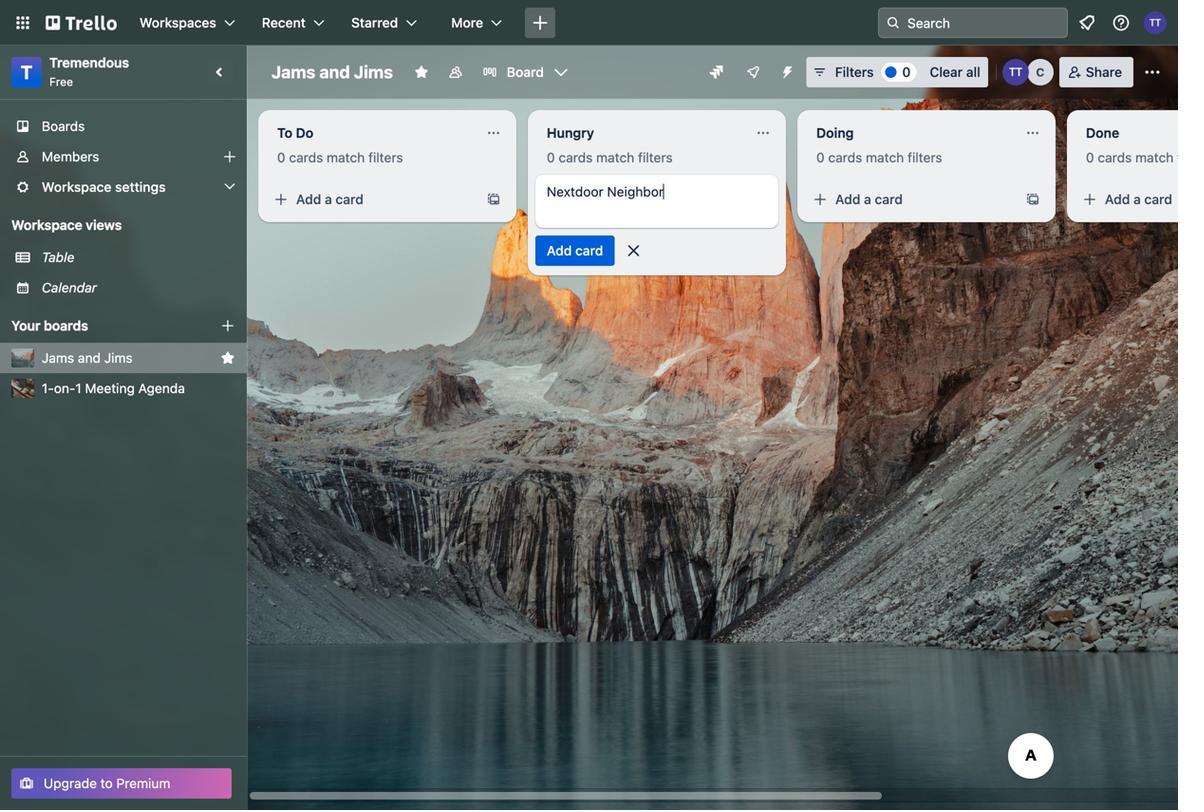 Task type: locate. For each thing, give the bounding box(es) containing it.
0 vertical spatial jams and jims
[[272, 62, 393, 82]]

settings
[[115, 179, 166, 195]]

1-
[[42, 380, 54, 396]]

t
[[21, 61, 33, 83]]

add a card button down to do text field
[[266, 184, 475, 215]]

match for to do
[[327, 150, 365, 165]]

To Do text field
[[266, 118, 475, 148]]

and
[[320, 62, 350, 82], [78, 350, 101, 366]]

workspace visible image
[[448, 65, 463, 80]]

filters down doing text box
[[908, 150, 943, 165]]

Board name text field
[[262, 57, 403, 87]]

add a card button down doing text box
[[806, 184, 1015, 215]]

0 horizontal spatial add a card
[[296, 191, 364, 207]]

primary element
[[0, 0, 1179, 46]]

0 cards match filters down hungry text field
[[547, 150, 673, 165]]

jams and jims link
[[42, 349, 213, 368]]

1 vertical spatial workspace
[[11, 217, 82, 233]]

cards down done text field
[[1099, 150, 1133, 165]]

jams and jims up 1
[[42, 350, 133, 366]]

workspace down members
[[42, 179, 112, 195]]

0 down to
[[277, 150, 286, 165]]

workspace
[[42, 179, 112, 195], [11, 217, 82, 233]]

terry turtle (terryturtle) image right the open information menu image
[[1145, 11, 1167, 34]]

share
[[1087, 64, 1123, 80]]

workspace inside dropdown button
[[42, 179, 112, 195]]

0 left clear
[[903, 64, 911, 80]]

1 vertical spatial and
[[78, 350, 101, 366]]

0 for to do
[[277, 150, 286, 165]]

c button
[[1028, 59, 1054, 85]]

your
[[11, 318, 40, 333]]

0 horizontal spatial filters
[[369, 150, 403, 165]]

starred button
[[340, 8, 429, 38]]

0 horizontal spatial terry turtle (terryturtle) image
[[1003, 59, 1030, 85]]

1 horizontal spatial 0 cards match filters
[[547, 150, 673, 165]]

3 match from the left
[[866, 150, 905, 165]]

more
[[451, 15, 484, 30]]

1 a from the left
[[325, 191, 332, 207]]

0 horizontal spatial add a card button
[[266, 184, 475, 215]]

card down doing text box
[[875, 191, 903, 207]]

jims left the star or unstar board icon
[[354, 62, 393, 82]]

terry turtle (terryturtle) image left c
[[1003, 59, 1030, 85]]

2 filters from the left
[[638, 150, 673, 165]]

2 add a card button from the left
[[806, 184, 1015, 215]]

card
[[336, 191, 364, 207], [875, 191, 903, 207], [576, 243, 604, 258]]

done 0 cards match f
[[1087, 125, 1179, 165]]

match down doing text box
[[866, 150, 905, 165]]

terry turtle (terryturtle) image
[[1145, 11, 1167, 34], [1003, 59, 1030, 85]]

workspace for workspace settings
[[42, 179, 112, 195]]

jims up 1-on-1 meeting agenda
[[104, 350, 133, 366]]

1 horizontal spatial filters
[[638, 150, 673, 165]]

your boards
[[11, 318, 88, 333]]

match inside done 0 cards match f
[[1136, 150, 1174, 165]]

1 add a card button from the left
[[266, 184, 475, 215]]

jims
[[354, 62, 393, 82], [104, 350, 133, 366]]

2 a from the left
[[865, 191, 872, 207]]

jams and jims inside jams and jims text box
[[272, 62, 393, 82]]

match
[[327, 150, 365, 165], [597, 150, 635, 165], [866, 150, 905, 165], [1136, 150, 1174, 165]]

1 horizontal spatial add a card
[[836, 191, 903, 207]]

1-on-1 meeting agenda link
[[42, 379, 236, 398]]

1 horizontal spatial and
[[320, 62, 350, 82]]

0 vertical spatial jims
[[354, 62, 393, 82]]

add a card button for to do
[[266, 184, 475, 215]]

1 horizontal spatial a
[[865, 191, 872, 207]]

0 down doing
[[817, 150, 825, 165]]

0 horizontal spatial jams and jims
[[42, 350, 133, 366]]

filters down hungry text field
[[638, 150, 673, 165]]

cards down do
[[289, 150, 323, 165]]

0 cards match filters down to do text field
[[277, 150, 403, 165]]

clear
[[930, 64, 963, 80]]

0 vertical spatial workspace
[[42, 179, 112, 195]]

match down to do text field
[[327, 150, 365, 165]]

star or unstar board image
[[414, 65, 429, 80]]

1 vertical spatial jams
[[42, 350, 74, 366]]

t link
[[11, 57, 42, 87]]

Hungry text field
[[536, 118, 745, 148]]

1 0 cards match filters from the left
[[277, 150, 403, 165]]

workspace for workspace views
[[11, 217, 82, 233]]

2 0 cards match filters from the left
[[547, 150, 673, 165]]

match left f
[[1136, 150, 1174, 165]]

add a card down doing
[[836, 191, 903, 207]]

doing
[[817, 125, 854, 141]]

members link
[[0, 142, 247, 172]]

add down doing
[[836, 191, 861, 207]]

add for to do
[[296, 191, 321, 207]]

free
[[49, 75, 73, 88]]

0 horizontal spatial card
[[336, 191, 364, 207]]

2 add a card from the left
[[836, 191, 903, 207]]

add left cancel image on the top right of the page
[[547, 243, 572, 258]]

0 horizontal spatial add
[[296, 191, 321, 207]]

2 horizontal spatial card
[[875, 191, 903, 207]]

add card
[[547, 243, 604, 258]]

boards link
[[0, 111, 247, 142]]

4 match from the left
[[1136, 150, 1174, 165]]

0
[[903, 64, 911, 80], [277, 150, 286, 165], [547, 150, 555, 165], [817, 150, 825, 165], [1087, 150, 1095, 165]]

2 match from the left
[[597, 150, 635, 165]]

match for doing
[[866, 150, 905, 165]]

1 filters from the left
[[369, 150, 403, 165]]

0 cards match filters for to do
[[277, 150, 403, 165]]

2 horizontal spatial filters
[[908, 150, 943, 165]]

add a card
[[296, 191, 364, 207], [836, 191, 903, 207]]

filters down to do text field
[[369, 150, 403, 165]]

a down to do text field
[[325, 191, 332, 207]]

1 horizontal spatial terry turtle (terryturtle) image
[[1145, 11, 1167, 34]]

workspace navigation collapse icon image
[[207, 59, 234, 85]]

jams up on-
[[42, 350, 74, 366]]

0 vertical spatial terry turtle (terryturtle) image
[[1145, 11, 1167, 34]]

0 horizontal spatial jims
[[104, 350, 133, 366]]

3 0 cards match filters from the left
[[817, 150, 943, 165]]

share button
[[1060, 57, 1134, 87]]

add down do
[[296, 191, 321, 207]]

0 horizontal spatial a
[[325, 191, 332, 207]]

1 cards from the left
[[289, 150, 323, 165]]

0 down done
[[1087, 150, 1095, 165]]

2 horizontal spatial 0 cards match filters
[[817, 150, 943, 165]]

board
[[507, 64, 544, 80]]

more button
[[440, 8, 514, 38]]

0 cards match filters
[[277, 150, 403, 165], [547, 150, 673, 165], [817, 150, 943, 165]]

1-on-1 meeting agenda
[[42, 380, 185, 396]]

4 cards from the left
[[1099, 150, 1133, 165]]

to
[[100, 776, 113, 791]]

workspace up table
[[11, 217, 82, 233]]

premium
[[116, 776, 171, 791]]

1 match from the left
[[327, 150, 365, 165]]

views
[[86, 217, 122, 233]]

2 cards from the left
[[559, 150, 593, 165]]

jams and jims
[[272, 62, 393, 82], [42, 350, 133, 366]]

add a card down do
[[296, 191, 364, 207]]

0 horizontal spatial and
[[78, 350, 101, 366]]

a
[[325, 191, 332, 207], [865, 191, 872, 207]]

cancel image
[[625, 241, 644, 260]]

jams and jims down recent popup button
[[272, 62, 393, 82]]

add a card for to do
[[296, 191, 364, 207]]

and down recent popup button
[[320, 62, 350, 82]]

card left cancel image on the top right of the page
[[576, 243, 604, 258]]

card for to do
[[336, 191, 364, 207]]

boards
[[42, 118, 85, 134]]

starred
[[351, 15, 398, 30]]

0 horizontal spatial jams
[[42, 350, 74, 366]]

3 cards from the left
[[829, 150, 863, 165]]

1
[[75, 380, 81, 396]]

jams down recent popup button
[[272, 62, 316, 82]]

cards down doing
[[829, 150, 863, 165]]

1 add a card from the left
[[296, 191, 364, 207]]

c
[[1037, 66, 1045, 79]]

jams
[[272, 62, 316, 82], [42, 350, 74, 366]]

board button
[[475, 57, 577, 87]]

and up 1
[[78, 350, 101, 366]]

1 vertical spatial jams and jims
[[42, 350, 133, 366]]

add board image
[[220, 318, 236, 333]]

0 down hungry
[[547, 150, 555, 165]]

0 cards match filters down doing text box
[[817, 150, 943, 165]]

Enter a title for this card… text field
[[536, 175, 779, 228]]

match down hungry text field
[[597, 150, 635, 165]]

1 horizontal spatial add a card button
[[806, 184, 1015, 215]]

1 horizontal spatial add
[[547, 243, 572, 258]]

filters for to do
[[369, 150, 403, 165]]

1 horizontal spatial jams
[[272, 62, 316, 82]]

filters
[[369, 150, 403, 165], [638, 150, 673, 165], [908, 150, 943, 165]]

cards for doing
[[829, 150, 863, 165]]

add for doing
[[836, 191, 861, 207]]

1 horizontal spatial jams and jims
[[272, 62, 393, 82]]

cards
[[289, 150, 323, 165], [559, 150, 593, 165], [829, 150, 863, 165], [1099, 150, 1133, 165]]

card down to do text field
[[336, 191, 364, 207]]

to
[[277, 125, 293, 141]]

calendar
[[42, 280, 97, 295]]

chestercheeetah (chestercheeetah) image
[[1028, 59, 1054, 85]]

2 horizontal spatial add
[[836, 191, 861, 207]]

0 vertical spatial and
[[320, 62, 350, 82]]

cards for to do
[[289, 150, 323, 165]]

0 horizontal spatial 0 cards match filters
[[277, 150, 403, 165]]

add a card button
[[266, 184, 475, 215], [806, 184, 1015, 215]]

a down doing text box
[[865, 191, 872, 207]]

cards down hungry
[[559, 150, 593, 165]]

add
[[296, 191, 321, 207], [836, 191, 861, 207], [547, 243, 572, 258]]

1 horizontal spatial jims
[[354, 62, 393, 82]]

1 vertical spatial jims
[[104, 350, 133, 366]]

3 filters from the left
[[908, 150, 943, 165]]

workspace views
[[11, 217, 122, 233]]

0 vertical spatial jams
[[272, 62, 316, 82]]



Task type: describe. For each thing, give the bounding box(es) containing it.
power ups image
[[746, 65, 762, 80]]

0 cards match filters for hungry
[[547, 150, 673, 165]]

meeting
[[85, 380, 135, 396]]

a for doing
[[865, 191, 872, 207]]

clear all button
[[923, 57, 989, 87]]

tremendous link
[[49, 55, 129, 70]]

to do
[[277, 125, 314, 141]]

back to home image
[[46, 8, 117, 38]]

filters for doing
[[908, 150, 943, 165]]

your boards with 2 items element
[[11, 314, 192, 337]]

workspace settings button
[[0, 172, 247, 202]]

1 vertical spatial terry turtle (terryturtle) image
[[1003, 59, 1030, 85]]

0 for doing
[[817, 150, 825, 165]]

filters for hungry
[[638, 150, 673, 165]]

a for to do
[[325, 191, 332, 207]]

Done text field
[[1075, 118, 1179, 148]]

table
[[42, 249, 75, 265]]

show menu image
[[1144, 63, 1163, 82]]

do
[[296, 125, 314, 141]]

create from template… image
[[1026, 192, 1041, 207]]

jams inside text box
[[272, 62, 316, 82]]

f
[[1178, 150, 1179, 165]]

tremendous free
[[49, 55, 129, 88]]

automation image
[[773, 57, 800, 84]]

recent
[[262, 15, 306, 30]]

clear all
[[930, 64, 981, 80]]

Doing text field
[[806, 118, 1015, 148]]

calendar link
[[42, 278, 236, 297]]

search image
[[886, 15, 901, 30]]

jims inside text box
[[354, 62, 393, 82]]

0 inside done 0 cards match f
[[1087, 150, 1095, 165]]

create board or workspace image
[[531, 13, 550, 32]]

done
[[1087, 125, 1120, 141]]

open information menu image
[[1112, 13, 1131, 32]]

table link
[[42, 248, 236, 267]]

starred icon image
[[220, 351, 236, 366]]

0 for hungry
[[547, 150, 555, 165]]

members
[[42, 149, 99, 164]]

tremendous
[[49, 55, 129, 70]]

upgrade to premium link
[[11, 769, 232, 799]]

jira icon image
[[710, 66, 724, 79]]

filters
[[836, 64, 874, 80]]

all
[[967, 64, 981, 80]]

hungry
[[547, 125, 595, 141]]

agenda
[[138, 380, 185, 396]]

recent button
[[251, 8, 336, 38]]

cards inside done 0 cards match f
[[1099, 150, 1133, 165]]

workspace settings
[[42, 179, 166, 195]]

create from template… image
[[486, 192, 502, 207]]

add a card button for doing
[[806, 184, 1015, 215]]

1 horizontal spatial card
[[576, 243, 604, 258]]

and inside text box
[[320, 62, 350, 82]]

on-
[[54, 380, 75, 396]]

Search field
[[901, 9, 1068, 37]]

add card button
[[536, 236, 615, 266]]

boards
[[44, 318, 88, 333]]

upgrade
[[44, 776, 97, 791]]

card for doing
[[875, 191, 903, 207]]

cards for hungry
[[559, 150, 593, 165]]

workspaces button
[[128, 8, 247, 38]]

0 cards match filters for doing
[[817, 150, 943, 165]]

upgrade to premium
[[44, 776, 171, 791]]

0 notifications image
[[1076, 11, 1099, 34]]

match for hungry
[[597, 150, 635, 165]]

workspaces
[[140, 15, 216, 30]]

add a card for doing
[[836, 191, 903, 207]]



Task type: vqa. For each thing, say whether or not it's contained in the screenshot.
add a card Button related to Doing
yes



